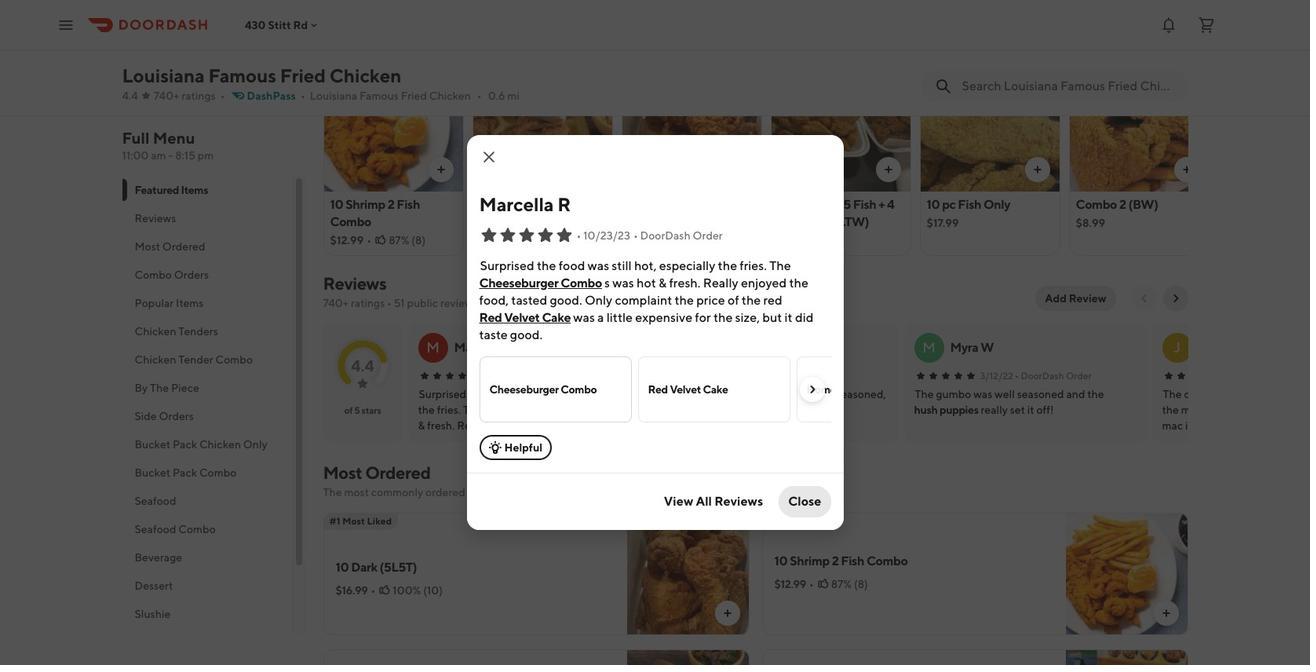 Task type: locate. For each thing, give the bounding box(es) containing it.
0 vertical spatial cheeseburger combo button
[[479, 275, 602, 292]]

ordered up commonly
[[365, 462, 431, 483]]

seafood for seafood
[[135, 495, 176, 507]]

menu
[[153, 129, 195, 147]]

close undefined image
[[479, 148, 498, 166]]

1 cheeseburger combo button from the top
[[479, 275, 602, 292]]

10 shrimp + 5 fish + 4 chicken (bltw) image
[[771, 60, 910, 192]]

0 horizontal spatial +
[[835, 197, 841, 212]]

ordered up "combo orders"
[[162, 240, 205, 253]]

1 horizontal spatial only
[[984, 197, 1011, 212]]

ratings inside reviews 740+ ratings • 51 public reviews
[[351, 297, 385, 309]]

reviews inside reviews button
[[135, 212, 176, 225]]

next image
[[1169, 292, 1182, 305], [806, 383, 818, 396]]

seafood for seafood combo
[[135, 523, 176, 535]]

public
[[407, 297, 438, 309]]

10 inside 10 pc fish only $17.99
[[927, 197, 940, 212]]

0 vertical spatial 4.4
[[122, 90, 138, 102]]

1 vertical spatial the
[[323, 486, 342, 499]]

87% right $12.99 •
[[831, 578, 852, 590]]

reviews for reviews
[[135, 212, 176, 225]]

(bltw)
[[508, 197, 552, 212], [826, 214, 869, 229]]

1 vertical spatial 740+
[[323, 297, 349, 309]]

1 vertical spatial $12.99
[[775, 578, 806, 590]]

1 bucket from the top
[[135, 438, 170, 451]]

items up reviews button
[[181, 184, 208, 196]]

4.4 up the "of 5 stars"
[[351, 356, 374, 374]]

seafood inside button
[[135, 495, 176, 507]]

store
[[598, 486, 623, 499]]

tenders
[[179, 325, 218, 338]]

1 w from the left
[[744, 340, 758, 355]]

0 horizontal spatial featured items
[[135, 184, 208, 196]]

bucket
[[135, 438, 170, 451], [135, 466, 170, 479]]

the right by
[[150, 382, 169, 394]]

• doordash order up homemade
[[766, 370, 842, 382]]

cheeseburger combo button
[[479, 275, 602, 292], [479, 356, 632, 422]]

homemade
[[807, 383, 864, 396]]

marcella r up '$11.99'
[[479, 193, 571, 215]]

featured items down -
[[135, 184, 208, 196]]

ordered inside 'most ordered the most commonly ordered items and dishes from this store'
[[365, 462, 431, 483]]

only inside button
[[243, 438, 268, 451]]

famous
[[208, 64, 276, 86], [360, 90, 399, 102]]

1 horizontal spatial r
[[558, 193, 571, 215]]

2
[[388, 197, 395, 212], [1120, 197, 1126, 212], [832, 554, 839, 568]]

0 horizontal spatial • doordash order
[[766, 370, 842, 382]]

red velvet cake button down charell at right bottom
[[638, 356, 790, 422]]

0 vertical spatial 10 shrimp  2 fish combo
[[330, 197, 420, 229]]

tender
[[179, 353, 213, 366]]

1 horizontal spatial 4.4
[[351, 356, 374, 374]]

$12.99
[[330, 234, 364, 247], [775, 578, 806, 590]]

cheeseburger combo
[[479, 276, 602, 290], [490, 383, 597, 396]]

cheeseburger down '$11.99'
[[479, 276, 559, 290]]

most right #1
[[342, 515, 365, 527]]

w for c
[[744, 340, 758, 355]]

most inside 'most ordered the most commonly ordered items and dishes from this store'
[[323, 462, 362, 483]]

0 vertical spatial marcella r
[[479, 193, 571, 215]]

0 horizontal spatial w
[[744, 340, 758, 355]]

louisiana famous fried chicken
[[122, 64, 401, 86]]

m
[[426, 339, 440, 356], [923, 339, 936, 356]]

ratings
[[182, 90, 216, 102], [351, 297, 385, 309]]

orders for side orders
[[159, 410, 194, 422]]

2 seafood from the top
[[135, 523, 176, 535]]

bucket pack chicken only
[[135, 438, 268, 451]]

0 horizontal spatial order
[[693, 229, 723, 242]]

1 vertical spatial 10 shrimp  2 fish combo
[[775, 554, 908, 568]]

review
[[1069, 292, 1107, 305]]

fried for louisiana famous fried chicken • 0.6 mi
[[401, 90, 427, 102]]

fried down featured items heading
[[401, 90, 427, 102]]

0 horizontal spatial ordered
[[162, 240, 205, 253]]

view
[[664, 494, 693, 509]]

bucket for bucket pack chicken only
[[135, 438, 170, 451]]

87% up reviews 740+ ratings • 51 public reviews
[[389, 234, 409, 247]]

pm
[[198, 149, 214, 162]]

ratings down reviews link at left top
[[351, 297, 385, 309]]

1 horizontal spatial (8)
[[854, 578, 868, 590]]

most ordered button
[[122, 232, 292, 261]]

next button of carousel image
[[1169, 35, 1182, 47]]

1 horizontal spatial 10 shrimp  2 fish combo
[[775, 554, 908, 568]]

1 horizontal spatial m
[[923, 339, 936, 356]]

1 horizontal spatial featured
[[323, 30, 402, 52]]

1 vertical spatial louisiana
[[310, 90, 357, 102]]

5 right of
[[354, 404, 360, 416]]

fried up dashpass •
[[280, 64, 326, 86]]

famous up dashpass
[[208, 64, 276, 86]]

2 cheeseburger combo button from the top
[[479, 356, 632, 422]]

next image right previous image
[[1169, 292, 1182, 305]]

marcella down reviews
[[454, 340, 502, 355]]

bucket down side
[[135, 438, 170, 451]]

0 horizontal spatial m
[[426, 339, 440, 356]]

beverage button
[[122, 543, 292, 572]]

louisiana right dashpass •
[[310, 90, 357, 102]]

0 horizontal spatial (8)
[[412, 234, 426, 247]]

740+ down reviews link at left top
[[323, 297, 349, 309]]

marcella r down reviews
[[454, 340, 513, 355]]

1 vertical spatial 87% (8)
[[831, 578, 868, 590]]

famous down featured items heading
[[360, 90, 399, 102]]

5 left 4
[[844, 197, 851, 212]]

4.4
[[122, 90, 138, 102], [351, 356, 374, 374]]

1 m from the left
[[426, 339, 440, 356]]

1 horizontal spatial red velvet cake
[[648, 383, 728, 396]]

popular items
[[135, 297, 204, 309]]

1 horizontal spatial reviews
[[323, 273, 387, 294]]

1 vertical spatial add item to cart image
[[721, 607, 734, 619]]

most inside button
[[135, 240, 160, 253]]

• doordash order right 3/12/22
[[1015, 370, 1092, 382]]

2 vertical spatial reviews
[[715, 494, 763, 509]]

m for marcella r
[[426, 339, 440, 356]]

1 horizontal spatial featured items
[[323, 30, 455, 52]]

myra
[[950, 340, 979, 355]]

pack up bucket pack combo
[[173, 438, 197, 451]]

430 stitt rd button
[[245, 18, 320, 31]]

most up most
[[323, 462, 362, 483]]

430 stitt rd
[[245, 18, 308, 31]]

notification bell image
[[1160, 15, 1178, 34]]

cheeseburger combo button for the top red velvet cake button
[[479, 275, 602, 292]]

0 horizontal spatial 87% (8)
[[389, 234, 426, 247]]

1 horizontal spatial doordash
[[772, 370, 815, 382]]

seafood button
[[122, 487, 292, 515]]

1 vertical spatial featured items
[[135, 184, 208, 196]]

most up "combo orders"
[[135, 240, 160, 253]]

2 • doordash order from the left
[[1015, 370, 1092, 382]]

1 vertical spatial ratings
[[351, 297, 385, 309]]

full menu 11:00 am - 8:15 pm
[[122, 129, 214, 162]]

pack down bucket pack chicken only
[[173, 466, 197, 479]]

2 bucket from the top
[[135, 466, 170, 479]]

1 vertical spatial most
[[323, 462, 362, 483]]

740+ inside reviews 740+ ratings • 51 public reviews
[[323, 297, 349, 309]]

0 vertical spatial famous
[[208, 64, 276, 86]]

w for m
[[981, 340, 994, 355]]

the inside button
[[150, 382, 169, 394]]

0 vertical spatial $16.99
[[628, 217, 663, 229]]

0 vertical spatial cheeseburger combo
[[479, 276, 602, 290]]

next image inside marcella r dialog
[[806, 383, 818, 396]]

0 horizontal spatial fried
[[280, 64, 326, 86]]

items up "louisiana famous fried chicken • 0.6 mi"
[[406, 30, 455, 52]]

0 vertical spatial orders
[[174, 269, 209, 281]]

r inside dialog
[[558, 193, 571, 215]]

orders inside button
[[174, 269, 209, 281]]

0 horizontal spatial 2
[[388, 197, 395, 212]]

(8) right $12.99 •
[[854, 578, 868, 590]]

0 vertical spatial next image
[[1169, 292, 1182, 305]]

items up tenders
[[176, 297, 204, 309]]

next image left banana
[[806, 383, 818, 396]]

(8)
[[412, 234, 426, 247], [854, 578, 868, 590]]

m left myra at right bottom
[[923, 339, 936, 356]]

orders down piece
[[159, 410, 194, 422]]

items
[[406, 30, 455, 52], [181, 184, 208, 196], [176, 297, 204, 309]]

740+ up "menu" on the left of page
[[154, 90, 179, 102]]

0 vertical spatial reviews
[[135, 212, 176, 225]]

close
[[788, 494, 822, 509]]

87% (8) up reviews 740+ ratings • 51 public reviews
[[389, 234, 426, 247]]

$16.99 for $16.99
[[628, 217, 663, 229]]

w right charell at right bottom
[[744, 340, 758, 355]]

(8) up reviews 740+ ratings • 51 public reviews
[[412, 234, 426, 247]]

of
[[344, 404, 353, 416]]

banana
[[866, 383, 902, 396]]

1 vertical spatial 4pcs (bltw) combo image
[[627, 649, 749, 665]]

all
[[696, 494, 712, 509]]

87% (8) right $12.99 •
[[831, 578, 868, 590]]

1 vertical spatial 10 dark (5l5t) image
[[627, 513, 749, 635]]

combo
[[554, 197, 595, 212], [1076, 197, 1117, 212], [330, 214, 371, 229], [135, 269, 172, 281], [561, 276, 602, 290], [216, 353, 253, 366], [561, 383, 597, 396], [199, 466, 237, 479], [178, 523, 216, 535], [867, 554, 908, 568]]

famous for louisiana famous fried chicken • 0.6 mi
[[360, 90, 399, 102]]

m down public at left top
[[426, 339, 440, 356]]

87% (8)
[[389, 234, 426, 247], [831, 578, 868, 590]]

m for myra w
[[923, 339, 936, 356]]

1 vertical spatial $16.99
[[336, 584, 368, 597]]

items inside button
[[176, 297, 204, 309]]

cheeseburger combo up helpful
[[490, 383, 597, 396]]

10 shrimp  2 fish combo image
[[324, 60, 463, 192], [1066, 513, 1188, 635]]

0 vertical spatial r
[[558, 193, 571, 215]]

featured down am
[[135, 184, 179, 196]]

0 vertical spatial featured
[[323, 30, 402, 52]]

5 inside 10 shrimp + 5 fish + 4 chicken (bltw)
[[844, 197, 851, 212]]

10 dark (5l5t) image
[[622, 60, 761, 192], [627, 513, 749, 635]]

1 horizontal spatial 2
[[832, 554, 839, 568]]

featured items up "louisiana famous fried chicken • 0.6 mi"
[[323, 30, 455, 52]]

4pcs (bltw) combo image
[[473, 60, 612, 192], [627, 649, 749, 665]]

• doordash order
[[766, 370, 842, 382], [1015, 370, 1092, 382]]

hush puppies
[[914, 404, 979, 416]]

1 vertical spatial red
[[648, 383, 668, 396]]

reviews 740+ ratings • 51 public reviews
[[323, 273, 478, 309]]

10 shrimp + 5 fish + 4 chicken (bltw) button
[[771, 60, 911, 256]]

0 horizontal spatial famous
[[208, 64, 276, 86]]

0 vertical spatial bucket
[[135, 438, 170, 451]]

10 shrimp  2 fish combo
[[330, 197, 420, 229], [775, 554, 908, 568]]

1 horizontal spatial $16.99
[[628, 217, 663, 229]]

only inside 10 pc fish only $17.99
[[984, 197, 1011, 212]]

10 shrimp  2 fish combo up $12.99 •
[[775, 554, 908, 568]]

marcella up '$11.99'
[[479, 193, 554, 215]]

10 shrimp  2 fish combo up reviews link at left top
[[330, 197, 420, 229]]

liked
[[367, 515, 392, 527]]

0 horizontal spatial velvet
[[504, 310, 540, 325]]

4
[[887, 197, 895, 212]]

combo inside combo 2 (bw) $8.99
[[1076, 197, 1117, 212]]

1 • doordash order from the left
[[766, 370, 842, 382]]

5
[[844, 197, 851, 212], [354, 404, 360, 416]]

add item to cart image
[[1180, 163, 1193, 176], [721, 607, 734, 619]]

10 pc fish only image
[[921, 60, 1060, 192]]

1 vertical spatial cake
[[703, 383, 728, 396]]

rd
[[293, 18, 308, 31]]

chicken tender combo button
[[122, 345, 292, 374]]

dark
[[351, 560, 377, 575]]

0 vertical spatial pack
[[173, 438, 197, 451]]

combo inside 4pcs (bltw) combo $11.99
[[554, 197, 595, 212]]

famous for louisiana famous fried chicken
[[208, 64, 276, 86]]

0 horizontal spatial (10)
[[423, 584, 443, 597]]

order for charell w
[[817, 370, 842, 382]]

red velvet cake button right reviews
[[479, 309, 571, 327]]

1 horizontal spatial the
[[323, 486, 342, 499]]

cheeseburger combo button up helpful
[[479, 356, 632, 422]]

0 vertical spatial red velvet cake button
[[479, 309, 571, 327]]

fried
[[280, 64, 326, 86], [401, 90, 427, 102]]

ratings up "menu" on the left of page
[[182, 90, 216, 102]]

0 vertical spatial add item to cart image
[[1180, 163, 1193, 176]]

0 vertical spatial ordered
[[162, 240, 205, 253]]

w right myra at right bottom
[[981, 340, 994, 355]]

reviews
[[135, 212, 176, 225], [323, 273, 387, 294], [715, 494, 763, 509]]

orders
[[174, 269, 209, 281], [159, 410, 194, 422]]

seafood
[[135, 495, 176, 507], [135, 523, 176, 535]]

1 vertical spatial marcella
[[454, 340, 502, 355]]

bucket down bucket pack chicken only
[[135, 466, 170, 479]]

1 vertical spatial only
[[243, 438, 268, 451]]

0 vertical spatial seafood
[[135, 495, 176, 507]]

1 vertical spatial pack
[[173, 466, 197, 479]]

•
[[220, 90, 225, 102], [301, 90, 305, 102], [477, 90, 482, 102], [666, 217, 670, 229], [577, 229, 581, 242], [634, 229, 638, 242], [367, 234, 372, 247], [387, 297, 392, 309], [766, 370, 770, 382], [1015, 370, 1019, 382], [809, 578, 814, 590], [371, 584, 376, 597]]

the left most
[[323, 486, 342, 499]]

0 vertical spatial red velvet cake
[[479, 310, 571, 325]]

combo inside button
[[178, 523, 216, 535]]

+
[[835, 197, 841, 212], [879, 197, 885, 212]]

seafood up the seafood combo
[[135, 495, 176, 507]]

2 m from the left
[[923, 339, 936, 356]]

1 horizontal spatial $12.99
[[775, 578, 806, 590]]

1 vertical spatial red velvet cake
[[648, 383, 728, 396]]

cheeseburger combo button for the rightmost red velvet cake button
[[479, 356, 632, 422]]

0 vertical spatial most
[[135, 240, 160, 253]]

cheeseburger combo button down 4pcs (bltw) combo $11.99
[[479, 275, 602, 292]]

1 seafood from the top
[[135, 495, 176, 507]]

1 horizontal spatial w
[[981, 340, 994, 355]]

4.4 up full
[[122, 90, 138, 102]]

$16.99
[[628, 217, 663, 229], [336, 584, 368, 597]]

most
[[344, 486, 369, 499]]

seafood inside button
[[135, 523, 176, 535]]

cheeseburger combo down 4pcs (bltw) combo $11.99
[[479, 276, 602, 290]]

only right pc
[[984, 197, 1011, 212]]

add item to cart image
[[435, 163, 447, 176], [882, 163, 895, 176], [1031, 163, 1044, 176], [1160, 607, 1173, 619]]

1 horizontal spatial famous
[[360, 90, 399, 102]]

bucket pack combo button
[[122, 459, 292, 487]]

• inside reviews 740+ ratings • 51 public reviews
[[387, 297, 392, 309]]

0 horizontal spatial $12.99
[[330, 234, 364, 247]]

seafood up beverage
[[135, 523, 176, 535]]

cheeseburger up helpful
[[490, 383, 559, 396]]

red
[[479, 310, 502, 325], [648, 383, 668, 396]]

0 horizontal spatial 87%
[[389, 234, 409, 247]]

pack for combo
[[173, 466, 197, 479]]

featured
[[323, 30, 402, 52], [135, 184, 179, 196]]

louisiana up 740+ ratings •
[[122, 64, 205, 86]]

orders up popular items button
[[174, 269, 209, 281]]

2 w from the left
[[981, 340, 994, 355]]

hush puppies button
[[914, 402, 979, 418]]

1 pack from the top
[[173, 438, 197, 451]]

0 vertical spatial ratings
[[182, 90, 216, 102]]

red velvet cake button
[[479, 309, 571, 327], [638, 356, 790, 422]]

0 vertical spatial 87%
[[389, 234, 409, 247]]

reviews inside reviews 740+ ratings • 51 public reviews
[[323, 273, 387, 294]]

only up "bucket pack combo" button
[[243, 438, 268, 451]]

side orders
[[135, 410, 194, 422]]

0 vertical spatial louisiana
[[122, 64, 205, 86]]

louisiana for louisiana famous fried chicken
[[122, 64, 205, 86]]

popular items button
[[122, 289, 292, 317]]

cake
[[542, 310, 571, 325], [703, 383, 728, 396]]

0 horizontal spatial 100%
[[393, 584, 421, 597]]

most
[[135, 240, 160, 253], [323, 462, 362, 483], [342, 515, 365, 527]]

0 vertical spatial only
[[984, 197, 1011, 212]]

orders inside button
[[159, 410, 194, 422]]

and
[[497, 486, 516, 499]]

Item Search search field
[[962, 78, 1176, 95]]

1 vertical spatial (10)
[[423, 584, 443, 597]]

dessert
[[135, 579, 173, 592]]

featured right rd
[[323, 30, 402, 52]]

2 pack from the top
[[173, 466, 197, 479]]

1 vertical spatial (bltw)
[[826, 214, 869, 229]]

only for fish
[[984, 197, 1011, 212]]

doordash up homemade
[[772, 370, 815, 382]]

0 vertical spatial items
[[406, 30, 455, 52]]

marcella
[[479, 193, 554, 215], [454, 340, 502, 355]]

10/23/23
[[583, 229, 630, 242]]

1 horizontal spatial • doordash order
[[1015, 370, 1092, 382]]

doordash right the 10/23/23
[[640, 229, 691, 242]]

ordered inside button
[[162, 240, 205, 253]]

740+ ratings •
[[154, 90, 225, 102]]

open menu image
[[57, 15, 75, 34]]

-
[[168, 149, 173, 162]]

0 horizontal spatial 4.4
[[122, 90, 138, 102]]

reviews link
[[323, 273, 387, 294]]

0 vertical spatial 4pcs (bltw) combo image
[[473, 60, 612, 192]]

1 vertical spatial next image
[[806, 383, 818, 396]]

helpful
[[504, 441, 543, 454]]

doordash right 3/12/22
[[1021, 370, 1064, 382]]

0 horizontal spatial r
[[504, 340, 513, 355]]

1 horizontal spatial red
[[648, 383, 668, 396]]



Task type: describe. For each thing, give the bounding box(es) containing it.
order inside marcella r dialog
[[693, 229, 723, 242]]

hush
[[914, 404, 938, 416]]

most for most ordered
[[135, 240, 160, 253]]

most for most ordered the most commonly ordered items and dishes from this store
[[323, 462, 362, 483]]

11:00
[[122, 149, 149, 162]]

fish inside 10 shrimp  2 fish combo
[[397, 197, 420, 212]]

helpful button
[[479, 435, 552, 460]]

1 horizontal spatial next image
[[1169, 292, 1182, 305]]

1 vertical spatial 100% (10)
[[393, 584, 443, 597]]

#1 most liked
[[329, 515, 392, 527]]

0 vertical spatial (8)
[[412, 234, 426, 247]]

$16.99 •
[[336, 584, 376, 597]]

1 vertical spatial (8)
[[854, 578, 868, 590]]

side
[[135, 410, 157, 422]]

most ordered the most commonly ordered items and dishes from this store
[[323, 462, 623, 499]]

fish inside 10 pc fish only $17.99
[[958, 197, 982, 212]]

4pcs (bltw) combo $11.99
[[479, 197, 595, 229]]

0 horizontal spatial add item to cart image
[[721, 607, 734, 619]]

8:15
[[175, 149, 196, 162]]

1 vertical spatial marcella r
[[454, 340, 513, 355]]

bucket pack combo
[[135, 466, 237, 479]]

$8.99
[[1076, 217, 1106, 229]]

combo 2 (bw) $8.99
[[1076, 197, 1158, 229]]

previous image
[[1138, 292, 1151, 305]]

order for 3/12/22
[[1066, 370, 1092, 382]]

featured items heading
[[323, 28, 455, 53]]

2 + from the left
[[879, 197, 885, 212]]

louisiana for louisiana famous fried chicken • 0.6 mi
[[310, 90, 357, 102]]

1 vertical spatial 4.4
[[351, 356, 374, 374]]

stitt
[[268, 18, 291, 31]]

0 vertical spatial 87% (8)
[[389, 234, 426, 247]]

2 inside combo 2 (bw) $8.99
[[1120, 197, 1126, 212]]

10 dark (5l5t)
[[336, 560, 417, 575]]

ordered for most ordered
[[162, 240, 205, 253]]

piece
[[171, 382, 199, 394]]

(5l5t)
[[380, 560, 417, 575]]

1 horizontal spatial velvet
[[670, 383, 701, 396]]

dishes
[[518, 486, 550, 499]]

c
[[676, 339, 686, 356]]

• 10/23/23 • doordash order
[[577, 229, 723, 242]]

0 horizontal spatial red velvet cake
[[479, 310, 571, 325]]

10 inside 10 shrimp + 5 fish + 4 chicken (bltw)
[[778, 197, 791, 212]]

0 vertical spatial 740+
[[154, 90, 179, 102]]

(bltw) inside 10 shrimp + 5 fish + 4 chicken (bltw)
[[826, 214, 869, 229]]

1 vertical spatial cheeseburger combo
[[490, 383, 597, 396]]

0 vertical spatial 100%
[[688, 217, 716, 229]]

2 vertical spatial most
[[342, 515, 365, 527]]

chicken tenders button
[[122, 317, 292, 345]]

0 horizontal spatial cake
[[542, 310, 571, 325]]

0 vertical spatial cheeseburger
[[479, 276, 559, 290]]

pc
[[942, 197, 956, 212]]

items inside heading
[[406, 30, 455, 52]]

seafood combo
[[135, 523, 216, 535]]

10 pc fish only $17.99
[[927, 197, 1011, 229]]

commonly
[[371, 486, 423, 499]]

combo inside button
[[135, 269, 172, 281]]

0 items, open order cart image
[[1197, 15, 1216, 34]]

mi
[[507, 90, 520, 102]]

1 horizontal spatial add item to cart image
[[1180, 163, 1193, 176]]

430
[[245, 18, 266, 31]]

reviews button
[[122, 204, 292, 232]]

j
[[1174, 339, 1181, 356]]

view all reviews button
[[655, 486, 773, 517]]

1 vertical spatial featured
[[135, 184, 179, 196]]

0 vertical spatial red
[[479, 310, 502, 325]]

previous button of carousel image
[[1138, 35, 1151, 47]]

1 vertical spatial r
[[504, 340, 513, 355]]

stars
[[362, 404, 381, 416]]

1 horizontal spatial 87% (8)
[[831, 578, 868, 590]]

beverage
[[135, 551, 182, 564]]

full
[[122, 129, 150, 147]]

of 5 stars
[[344, 404, 381, 416]]

0 vertical spatial 10 shrimp  2 fish combo image
[[324, 60, 463, 192]]

reviews inside view all reviews button
[[715, 494, 763, 509]]

chicken inside 10 shrimp + 5 fish + 4 chicken (bltw)
[[778, 214, 824, 229]]

bucket pack chicken only button
[[122, 430, 292, 459]]

dashpass •
[[247, 90, 305, 102]]

0 horizontal spatial 5
[[354, 404, 360, 416]]

fried for louisiana famous fried chicken
[[280, 64, 326, 86]]

by the piece
[[135, 382, 199, 394]]

close button
[[779, 486, 831, 517]]

• doordash order for 3/12/22
[[1015, 370, 1092, 382]]

the inside 'most ordered the most commonly ordered items and dishes from this store'
[[323, 486, 342, 499]]

pudding
[[904, 383, 946, 396]]

add item to cart image for 10 shrimp + 5 fish + 4 chicken (bltw)
[[882, 163, 895, 176]]

homemade banana pudding button
[[797, 356, 999, 422]]

ordered for most ordered the most commonly ordered items and dishes from this store
[[365, 462, 431, 483]]

1 + from the left
[[835, 197, 841, 212]]

$16.99 for $16.99 •
[[336, 584, 368, 597]]

1 vertical spatial cheeseburger
[[490, 383, 559, 396]]

0 horizontal spatial 4pcs (bltw) combo image
[[473, 60, 612, 192]]

doordash inside marcella r dialog
[[640, 229, 691, 242]]

0 horizontal spatial 10 shrimp  2 fish combo
[[330, 197, 420, 229]]

marcella inside dialog
[[479, 193, 554, 215]]

pack for chicken
[[173, 438, 197, 451]]

dashpass
[[247, 90, 296, 102]]

items
[[468, 486, 495, 499]]

marcella r dialog
[[467, 135, 999, 530]]

combo 2 (bw) image
[[1070, 60, 1209, 192]]

shrimp inside 10 shrimp + 5 fish + 4 chicken (bltw)
[[793, 197, 833, 212]]

bucket for bucket pack combo
[[135, 466, 170, 479]]

charell
[[702, 340, 742, 355]]

reviews for reviews 740+ ratings • 51 public reviews
[[323, 273, 387, 294]]

chicken tenders
[[135, 325, 218, 338]]

doordash for 3/12/22
[[1021, 370, 1064, 382]]

am
[[151, 149, 166, 162]]

add item to cart image for 10 shrimp  2 fish combo
[[435, 163, 447, 176]]

1 horizontal spatial 10 shrimp  2 fish combo image
[[1066, 513, 1188, 635]]

slushie small image
[[1066, 649, 1188, 665]]

$17.99
[[927, 217, 959, 229]]

orders for combo orders
[[174, 269, 209, 281]]

only for chicken
[[243, 438, 268, 451]]

featured inside heading
[[323, 30, 402, 52]]

from
[[552, 486, 575, 499]]

1 horizontal spatial 4pcs (bltw) combo image
[[627, 649, 749, 665]]

myra w
[[950, 340, 994, 355]]

1 horizontal spatial cake
[[703, 383, 728, 396]]

fish inside 10 shrimp + 5 fish + 4 chicken (bltw)
[[853, 197, 877, 212]]

slushie button
[[122, 600, 292, 628]]

#1
[[329, 515, 340, 527]]

most ordered
[[135, 240, 205, 253]]

1 vertical spatial items
[[181, 184, 208, 196]]

ordered
[[426, 486, 465, 499]]

• doordash order for charell w
[[766, 370, 842, 382]]

0 vertical spatial 10 dark (5l5t) image
[[622, 60, 761, 192]]

$12.99 •
[[775, 578, 814, 590]]

0 horizontal spatial ratings
[[182, 90, 216, 102]]

add
[[1045, 292, 1067, 305]]

by
[[135, 382, 148, 394]]

this
[[577, 486, 596, 499]]

add item to cart image for 10 pc fish only
[[1031, 163, 1044, 176]]

puppies
[[940, 404, 979, 416]]

seafood combo button
[[122, 515, 292, 543]]

51
[[394, 297, 405, 309]]

$12.99 for $12.99 •
[[775, 578, 806, 590]]

marcella r inside dialog
[[479, 193, 571, 215]]

(bw)
[[1129, 197, 1158, 212]]

dessert button
[[122, 572, 292, 600]]

louisiana famous fried chicken • 0.6 mi
[[310, 90, 520, 102]]

homemade banana pudding
[[807, 383, 946, 396]]

add review
[[1045, 292, 1107, 305]]

1 vertical spatial 100%
[[393, 584, 421, 597]]

0.6
[[488, 90, 505, 102]]

reviews
[[440, 297, 478, 309]]

1 horizontal spatial red velvet cake button
[[638, 356, 790, 422]]

$11.99
[[479, 217, 511, 229]]

side orders button
[[122, 402, 292, 430]]

0 vertical spatial featured items
[[323, 30, 455, 52]]

combo orders
[[135, 269, 209, 281]]

view all reviews
[[664, 494, 763, 509]]

doordash for charell w
[[772, 370, 815, 382]]

$12.99 for $12.99
[[330, 234, 364, 247]]

red velvet cake inside button
[[648, 383, 728, 396]]

0 vertical spatial (10)
[[718, 217, 738, 229]]

1 vertical spatial 87%
[[831, 578, 852, 590]]

3/12/22
[[980, 370, 1014, 382]]

(bltw) inside 4pcs (bltw) combo $11.99
[[508, 197, 552, 212]]

0 vertical spatial 100% (10)
[[688, 217, 738, 229]]



Task type: vqa. For each thing, say whether or not it's contained in the screenshot.
1st SEAFOOD from the bottom of the page
yes



